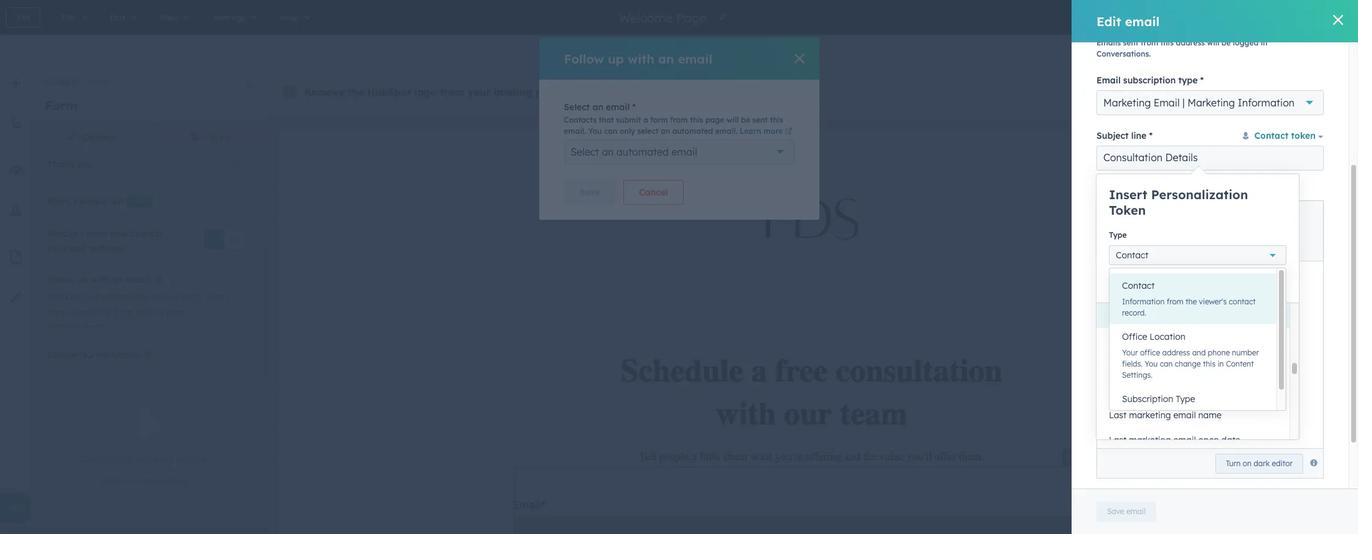 Task type: vqa. For each thing, say whether or not it's contained in the screenshot.
automated inside CONTACTS THAT SUBMIT A FORM FROM THIS PAGE WILL BE SENT THIS EMAIL. YOU CAN ONLY SELECT AN AUTOMATED EMAIL.
yes



Task type: locate. For each thing, give the bounding box(es) containing it.
workflows right "any"
[[175, 455, 210, 464]]

email subscription type
[[1097, 75, 1198, 86]]

1 vertical spatial in
[[1218, 359, 1224, 369]]

1 horizontal spatial up
[[608, 51, 624, 66]]

1 horizontal spatial information
[[1238, 97, 1295, 109]]

on right turn
[[1243, 459, 1252, 468]]

date inside button
[[1219, 385, 1238, 396]]

an inside select an email button
[[72, 322, 82, 331]]

1 horizontal spatial email
[[1154, 97, 1180, 109]]

0 horizontal spatial submit
[[68, 306, 96, 318]]

this down the phone
[[1203, 359, 1216, 369]]

0 horizontal spatial will
[[727, 115, 739, 125]]

contact inside contact information from the viewer's contact record.
[[1122, 280, 1155, 291]]

0 horizontal spatial up
[[77, 274, 88, 285]]

last down subscription at the right of page
[[1109, 435, 1127, 446]]

0 vertical spatial sent
[[1123, 38, 1139, 47]]

close image for form
[[246, 82, 253, 89]]

automated
[[672, 126, 713, 136], [617, 146, 669, 158], [83, 291, 129, 303]]

up inside dialog
[[608, 51, 624, 66]]

automated inside send an automated email to contacts when they submit the form on this page.
[[83, 291, 129, 303]]

0 vertical spatial contact
[[1254, 130, 1289, 142]]

2 horizontal spatial the
[[1186, 297, 1197, 306]]

sent up learn more
[[752, 115, 768, 125]]

1 vertical spatial this
[[82, 455, 96, 464]]

be up learn
[[741, 115, 750, 125]]

a inside popup button
[[145, 477, 150, 486]]

publish button
[[1284, 7, 1330, 27]]

a left workflow
[[145, 477, 150, 486]]

0 vertical spatial subscription
[[1123, 75, 1176, 86]]

1 vertical spatial close image
[[246, 82, 253, 89]]

personalize application
[[1097, 201, 1324, 479]]

address down autosaved
[[1176, 38, 1205, 47]]

sent
[[1123, 38, 1139, 47], [752, 115, 768, 125]]

an inside the select an automated email popup button
[[602, 146, 614, 158]]

last activity date
[[1109, 335, 1181, 346]]

alert containing this form isn't used in any workflows
[[47, 390, 245, 492]]

1 horizontal spatial type
[[1176, 394, 1195, 405]]

form inside send an automated email to contacts when they submit the form on this page.
[[114, 306, 133, 318]]

can
[[604, 126, 618, 136], [1160, 359, 1173, 369]]

in down the phone
[[1218, 359, 1224, 369]]

edit email dialog
[[1072, 0, 1358, 534]]

1 vertical spatial subscription
[[1165, 410, 1208, 420]]

automated down page
[[672, 126, 713, 136]]

from up conversations.
[[1141, 38, 1158, 47]]

1 horizontal spatial this
[[1122, 410, 1136, 420]]

0 vertical spatial in
[[1261, 38, 1268, 47]]

can down the that at the left
[[604, 126, 618, 136]]

content link
[[32, 123, 151, 153]]

email inside marketing email | marketing information popup button
[[1154, 97, 1180, 109]]

marketing inside last marketing email name button
[[1129, 410, 1171, 421]]

form
[[91, 77, 110, 87], [45, 98, 77, 113], [47, 195, 70, 207]]

submit up select an email button
[[68, 306, 96, 318]]

1 vertical spatial form
[[45, 98, 77, 113]]

0 vertical spatial content
[[82, 132, 116, 143]]

turn
[[1226, 459, 1241, 468]]

you inside office location your office address and phone number fields. you can change this in content settings.
[[1145, 359, 1158, 369]]

1 vertical spatial information
[[1122, 297, 1165, 306]]

tab list
[[32, 123, 269, 153]]

3 marketing from the top
[[1129, 435, 1171, 446]]

save
[[579, 187, 601, 198], [1107, 507, 1124, 516]]

1 horizontal spatial will
[[1207, 38, 1220, 47]]

0 horizontal spatial select an email
[[47, 322, 105, 331]]

styles
[[206, 132, 230, 143]]

save for save email
[[1107, 507, 1124, 516]]

last down settings.
[[1109, 385, 1127, 396]]

on inside send an automated email to contacts when they submit the form on this page.
[[136, 306, 146, 318]]

2 marketing from the left
[[1188, 97, 1235, 109]]

0 horizontal spatial be
[[741, 115, 750, 125]]

contact for contact information from the viewer's contact record.
[[1122, 280, 1155, 291]]

new
[[131, 197, 147, 205]]

activity
[[1129, 335, 1160, 346]]

1 vertical spatial contact
[[1116, 250, 1149, 261]]

select up "contacts"
[[564, 102, 590, 113]]

will inside emails sent from this address will be logged in conversations.
[[1207, 38, 1220, 47]]

option
[[1097, 278, 1290, 303]]

0 vertical spatial automated
[[672, 126, 713, 136]]

1 vertical spatial email
[[1154, 97, 1180, 109]]

1 last from the top
[[1109, 310, 1127, 321]]

select down they on the bottom of the page
[[47, 322, 70, 331]]

1 horizontal spatial sent
[[1123, 38, 1139, 47]]

contact down 'token' at top right
[[1116, 250, 1149, 261]]

contact right "viewer's"
[[1229, 297, 1256, 306]]

autosaved button
[[1175, 10, 1221, 25]]

contact left token
[[1254, 130, 1289, 142]]

information inside contact information from the viewer's contact record.
[[1122, 297, 1165, 306]]

you down the that at the left
[[588, 126, 602, 136]]

cancel button
[[624, 180, 684, 205]]

0 horizontal spatial the
[[98, 306, 111, 318]]

sent inside emails sent from this address will be logged in conversations.
[[1123, 38, 1139, 47]]

0 horizontal spatial email.
[[564, 126, 586, 136]]

contact up record.
[[1122, 280, 1155, 291]]

email.
[[564, 126, 586, 136], [715, 126, 738, 136]]

1 horizontal spatial can
[[1160, 359, 1173, 369]]

the up date
[[1186, 297, 1197, 306]]

1 horizontal spatial to
[[156, 291, 165, 303]]

this up more
[[770, 115, 783, 125]]

1 horizontal spatial email.
[[715, 126, 738, 136]]

list box containing last engagement date
[[1097, 278, 1299, 453]]

automated down select at the left top of page
[[617, 146, 669, 158]]

2 horizontal spatial automated
[[672, 126, 713, 136]]

will right page
[[727, 115, 739, 125]]

on inside button
[[1243, 459, 1252, 468]]

0 horizontal spatial can
[[604, 126, 618, 136]]

form up always
[[47, 195, 70, 207]]

this left page.
[[149, 306, 163, 318]]

address inside office location your office address and phone number fields. you can change this in content settings.
[[1162, 348, 1190, 357]]

1 vertical spatial will
[[727, 115, 739, 125]]

1 marketing from the top
[[1129, 385, 1171, 396]]

1 vertical spatial you
[[1145, 359, 1158, 369]]

marketing
[[1104, 97, 1151, 109], [1188, 97, 1235, 109]]

form left isn't
[[98, 455, 114, 464]]

select an email
[[564, 102, 630, 113], [47, 322, 105, 331]]

email left | on the top of the page
[[1154, 97, 1180, 109]]

close image
[[1333, 15, 1343, 25], [246, 82, 253, 89]]

in
[[1261, 38, 1268, 47], [1218, 359, 1224, 369], [152, 455, 158, 464]]

1 vertical spatial on
[[1243, 459, 1252, 468]]

close image inside edit email dialog
[[1333, 15, 1343, 25]]

1 vertical spatial workflows
[[175, 455, 210, 464]]

connected workflows
[[47, 350, 139, 361]]

content down number
[[1226, 359, 1254, 369]]

form up select an email button
[[114, 306, 133, 318]]

information inside popup button
[[1238, 97, 1295, 109]]

0 horizontal spatial to
[[136, 477, 143, 486]]

last for last contacted
[[1109, 360, 1127, 371]]

contact information from the viewer's contact record.
[[1122, 280, 1256, 318]]

save for save
[[579, 187, 601, 198]]

to left contacts
[[156, 291, 165, 303]]

email. down page
[[715, 126, 738, 136]]

0 vertical spatial email
[[1097, 75, 1121, 86]]

subscription inside subscription type this email's subscription type.
[[1165, 410, 1208, 420]]

None field
[[618, 9, 711, 26], [1097, 273, 1299, 453], [618, 9, 711, 26], [1097, 273, 1299, 453]]

contact right new
[[130, 228, 163, 239]]

1 horizontal spatial follow up with an email
[[564, 51, 713, 66]]

last contacted
[[1109, 360, 1171, 371]]

body
[[1097, 185, 1119, 196]]

1 vertical spatial submit
[[68, 306, 96, 318]]

follow up pages.
[[564, 51, 604, 66]]

navigation containing contents
[[32, 67, 269, 89]]

address for emails
[[1176, 38, 1205, 47]]

1 vertical spatial with
[[91, 274, 109, 285]]

form right contents
[[91, 77, 110, 87]]

follow up with an email dialog
[[539, 37, 819, 220]]

3 last from the top
[[1109, 360, 1127, 371]]

0 vertical spatial address
[[1176, 38, 1205, 47]]

address inside emails sent from this address will be logged in conversations.
[[1176, 38, 1205, 47]]

group
[[651, 40, 701, 61], [1307, 40, 1346, 61], [1203, 208, 1229, 225], [1247, 215, 1252, 220]]

the inside send an automated email to contacts when they submit the form on this page.
[[98, 306, 111, 318]]

1 vertical spatial sent
[[752, 115, 768, 125]]

dark
[[1254, 459, 1270, 468]]

contact inside always create new contact for email address
[[130, 228, 163, 239]]

workflows down select an email button
[[96, 350, 139, 361]]

up
[[608, 51, 624, 66], [77, 274, 88, 285]]

0 horizontal spatial workflows
[[96, 350, 139, 361]]

0 horizontal spatial follow
[[47, 274, 75, 285]]

1 horizontal spatial a
[[643, 115, 648, 125]]

a
[[643, 115, 648, 125], [145, 477, 150, 486]]

information up contact token 'button'
[[1238, 97, 1295, 109]]

1 horizontal spatial follow
[[564, 51, 604, 66]]

0 vertical spatial submit
[[616, 115, 641, 125]]

date for open
[[1222, 435, 1240, 446]]

last for last marketing email click date
[[1109, 385, 1127, 396]]

select an email inside the follow up with an email dialog
[[564, 102, 630, 113]]

4 last from the top
[[1109, 385, 1127, 396]]

0 horizontal spatial a
[[145, 477, 150, 486]]

list box
[[1110, 268, 1286, 427], [1097, 278, 1299, 453]]

be inside contacts that submit a form from this page will be sent this email. you can only select an automated email.
[[741, 115, 750, 125]]

subscription type button
[[1110, 387, 1277, 412]]

submit inside send an automated email to contacts when they submit the form on this page.
[[68, 306, 96, 318]]

follow inside dialog
[[564, 51, 604, 66]]

this left email's
[[1122, 410, 1136, 420]]

address down create
[[89, 243, 123, 254]]

last inside button
[[1109, 385, 1127, 396]]

select an email up the that at the left
[[564, 102, 630, 113]]

0 vertical spatial can
[[604, 126, 618, 136]]

from up 'last engagement date'
[[1167, 297, 1184, 306]]

preview
[[1239, 12, 1266, 22]]

2 last from the top
[[1109, 335, 1127, 346]]

learn more
[[740, 126, 783, 136]]

last left email's
[[1109, 410, 1127, 421]]

marketing for last marketing email name
[[1129, 410, 1171, 421]]

1 marketing from the left
[[1104, 97, 1151, 109]]

contact inside contact information from the viewer's contact record.
[[1229, 297, 1256, 306]]

can down office
[[1160, 359, 1173, 369]]

1 vertical spatial date
[[1219, 385, 1238, 396]]

this inside subscription type this email's subscription type.
[[1122, 410, 1136, 420]]

email's
[[1138, 410, 1163, 420]]

save email
[[1107, 507, 1146, 516]]

last up your
[[1109, 335, 1127, 346]]

0 vertical spatial be
[[1222, 38, 1231, 47]]

to inside send an automated email to contacts when they submit the form on this page.
[[156, 291, 165, 303]]

follow up 'send'
[[47, 274, 75, 285]]

with
[[628, 51, 654, 66], [91, 274, 109, 285]]

email
[[1125, 13, 1160, 29], [678, 51, 713, 66], [606, 102, 630, 113], [672, 146, 697, 158], [63, 243, 87, 254], [125, 274, 149, 285], [131, 291, 154, 303], [84, 322, 105, 331], [1174, 385, 1196, 396], [1174, 410, 1196, 421], [1174, 435, 1196, 446], [1127, 507, 1146, 516]]

select an email down they on the bottom of the page
[[47, 322, 105, 331]]

any
[[160, 455, 173, 464]]

0 horizontal spatial marketing
[[1104, 97, 1151, 109]]

last for last marketing email open date
[[1109, 435, 1127, 446]]

be inside emails sent from this address will be logged in conversations.
[[1222, 38, 1231, 47]]

change
[[1175, 359, 1201, 369]]

0 vertical spatial follow up with an email
[[564, 51, 713, 66]]

1 vertical spatial select
[[571, 146, 599, 158]]

to down used
[[136, 477, 143, 486]]

automated up select an email button
[[83, 291, 129, 303]]

on left page.
[[136, 306, 146, 318]]

2 vertical spatial select
[[47, 322, 70, 331]]

option inside list box
[[1097, 278, 1290, 303]]

form down contents button
[[45, 98, 77, 113]]

0 vertical spatial contact
[[130, 228, 163, 239]]

in right logged
[[1261, 38, 1268, 47]]

1 horizontal spatial content
[[1226, 359, 1254, 369]]

contact token button
[[1241, 130, 1324, 142]]

0 vertical spatial a
[[643, 115, 648, 125]]

from up the select an automated email popup button
[[670, 115, 688, 125]]

will down autosaved
[[1207, 38, 1220, 47]]

0 vertical spatial follow
[[564, 51, 604, 66]]

to
[[156, 291, 165, 303], [136, 477, 143, 486]]

save inside button
[[579, 187, 601, 198]]

0 horizontal spatial type
[[1109, 230, 1127, 240]]

1 vertical spatial type
[[1176, 394, 1195, 405]]

last for last engagement date
[[1109, 310, 1127, 321]]

content down form button
[[82, 132, 116, 143]]

open
[[1198, 435, 1219, 446]]

a inside contacts that submit a form from this page will be sent this email. you can only select an automated email.
[[643, 115, 648, 125]]

conversations.
[[1097, 49, 1151, 59]]

1 horizontal spatial with
[[628, 51, 654, 66]]

this left isn't
[[82, 455, 96, 464]]

1 vertical spatial contact
[[1229, 297, 1256, 306]]

1 vertical spatial be
[[741, 115, 750, 125]]

from inside contacts that submit a form from this page will be sent this email. you can only select an automated email.
[[670, 115, 688, 125]]

number
[[1232, 348, 1259, 357]]

submit
[[616, 115, 641, 125], [68, 306, 96, 318]]

sent inside contacts that submit a form from this page will be sent this email. you can only select an automated email.
[[752, 115, 768, 125]]

last up office
[[1109, 310, 1127, 321]]

page
[[706, 115, 724, 125]]

form right add on the left
[[117, 477, 134, 486]]

2 vertical spatial date
[[1222, 435, 1240, 446]]

submit up only
[[616, 115, 641, 125]]

1 horizontal spatial select an email
[[564, 102, 630, 113]]

phone
[[1208, 348, 1230, 357]]

0 vertical spatial date
[[1162, 335, 1181, 346]]

automated inside popup button
[[617, 146, 669, 158]]

you down office
[[1145, 359, 1158, 369]]

personalization
[[1151, 187, 1248, 202]]

0 horizontal spatial this
[[82, 455, 96, 464]]

email. down "contacts"
[[564, 126, 586, 136]]

0 horizontal spatial on
[[136, 306, 146, 318]]

0 vertical spatial save
[[579, 187, 601, 198]]

content inside 'link'
[[82, 132, 116, 143]]

subscription
[[1123, 75, 1176, 86], [1165, 410, 1208, 420]]

1 vertical spatial a
[[145, 477, 150, 486]]

address inside always create new contact for email address
[[89, 243, 123, 254]]

in inside office location your office address and phone number fields. you can change this in content settings.
[[1218, 359, 1224, 369]]

0 vertical spatial will
[[1207, 38, 1220, 47]]

2 vertical spatial automated
[[83, 291, 129, 303]]

send
[[47, 291, 68, 303]]

this up email subscription type
[[1161, 38, 1174, 47]]

name
[[1198, 410, 1222, 421]]

up down always create new contact for email address
[[77, 274, 88, 285]]

select down "contacts"
[[571, 146, 599, 158]]

contact inside edit email dialog
[[1254, 130, 1289, 142]]

navigation
[[32, 67, 269, 89]]

content
[[82, 132, 116, 143], [1226, 359, 1254, 369]]

2 vertical spatial contact
[[1122, 280, 1155, 291]]

0 horizontal spatial sent
[[752, 115, 768, 125]]

marketing inside last marketing email open date button
[[1129, 435, 1171, 446]]

contact for contact
[[1116, 250, 1149, 261]]

form up select at the left top of page
[[650, 115, 668, 125]]

0 horizontal spatial automated
[[83, 291, 129, 303]]

marketing down email's
[[1129, 435, 1171, 446]]

last down your
[[1109, 360, 1127, 371]]

publish group
[[1284, 7, 1346, 27]]

5 last from the top
[[1109, 410, 1127, 421]]

office location button
[[1110, 324, 1277, 349]]

a for workflow
[[145, 477, 150, 486]]

0 horizontal spatial in
[[152, 455, 158, 464]]

0 vertical spatial you
[[588, 126, 602, 136]]

alert
[[47, 390, 245, 492]]

up up the that at the left
[[608, 51, 624, 66]]

link opens in a new window image
[[785, 128, 792, 136], [785, 128, 792, 136]]

0 horizontal spatial information
[[1122, 297, 1165, 306]]

1 vertical spatial address
[[89, 243, 123, 254]]

office location your office address and phone number fields. you can change this in content settings.
[[1122, 331, 1259, 380]]

type
[[1109, 230, 1127, 240], [1176, 394, 1195, 405]]

email down conversations.
[[1097, 75, 1121, 86]]

2 marketing from the top
[[1129, 410, 1171, 421]]

your
[[467, 86, 491, 98]]

2 horizontal spatial in
[[1261, 38, 1268, 47]]

emails
[[1097, 38, 1121, 47]]

marketing down email subscription type
[[1104, 97, 1151, 109]]

6 last from the top
[[1109, 435, 1127, 446]]

be left logged
[[1222, 38, 1231, 47]]

marketing right | on the top of the page
[[1188, 97, 1235, 109]]

0 horizontal spatial save
[[579, 187, 601, 198]]

click
[[1198, 385, 1217, 396]]

2
[[1344, 3, 1348, 12]]

marketing down settings.
[[1129, 385, 1171, 396]]

email inside button
[[1174, 385, 1196, 396]]

select
[[637, 126, 659, 136]]

on
[[136, 306, 146, 318], [1243, 459, 1252, 468]]

save inside button
[[1107, 507, 1124, 516]]

0 horizontal spatial with
[[91, 274, 109, 285]]

will
[[1207, 38, 1220, 47], [727, 115, 739, 125]]

close image
[[794, 54, 804, 64]]

contact inside contact popup button
[[1116, 250, 1149, 261]]

date
[[1184, 310, 1204, 321]]

the right remove
[[348, 86, 364, 98]]

a up select at the left top of page
[[643, 115, 648, 125]]

1 vertical spatial save
[[1107, 507, 1124, 516]]

0 vertical spatial form
[[91, 77, 110, 87]]

last marketing email click date button
[[1097, 378, 1290, 403]]

marketing down subscription at the right of page
[[1129, 410, 1171, 421]]

always
[[48, 228, 78, 239]]

address up the change on the bottom of the page
[[1162, 348, 1190, 357]]

information up record.
[[1122, 297, 1165, 306]]

1 vertical spatial marketing
[[1129, 410, 1171, 421]]

0 horizontal spatial close image
[[246, 82, 253, 89]]

automated for select an automated email
[[617, 146, 669, 158]]

landing
[[494, 86, 532, 98]]

1 vertical spatial select an email
[[47, 322, 105, 331]]

token
[[1291, 130, 1316, 142]]

the up select an email button
[[98, 306, 111, 318]]

contact
[[130, 228, 163, 239], [1229, 297, 1256, 306]]

in left "any"
[[152, 455, 158, 464]]

marketing inside last marketing email click date button
[[1129, 385, 1171, 396]]

tab list containing content
[[32, 123, 269, 153]]

marketing email | marketing information button
[[1097, 90, 1324, 115]]

select
[[564, 102, 590, 113], [571, 146, 599, 158], [47, 322, 70, 331]]

1 horizontal spatial in
[[1218, 359, 1224, 369]]

address for office
[[1162, 348, 1190, 357]]

1 horizontal spatial you
[[1145, 359, 1158, 369]]

automation
[[73, 195, 124, 207]]

sent up conversations.
[[1123, 38, 1139, 47]]

1 horizontal spatial automated
[[617, 146, 669, 158]]



Task type: describe. For each thing, give the bounding box(es) containing it.
engagement
[[1129, 310, 1182, 321]]

this left page
[[690, 115, 703, 125]]

will inside contacts that submit a form from this page will be sent this email. you can only select an automated email.
[[727, 115, 739, 125]]

email inside send an automated email to contacts when they submit the form on this page.
[[131, 291, 154, 303]]

1 vertical spatial follow
[[47, 274, 75, 285]]

emails sent from this address will be logged in conversations.
[[1097, 38, 1268, 59]]

add form to a workflow button
[[90, 472, 202, 492]]

from inside contact information from the viewer's contact record.
[[1167, 297, 1184, 306]]

hubspot
[[367, 86, 411, 98]]

automated inside contacts that submit a form from this page will be sent this email. you can only select an automated email.
[[672, 126, 713, 136]]

select inside select an email button
[[47, 322, 70, 331]]

add form to a workflow
[[101, 477, 184, 486]]

2 vertical spatial in
[[152, 455, 158, 464]]

consultation
[[1104, 152, 1163, 164]]

contact token
[[1254, 130, 1316, 142]]

1 vertical spatial up
[[77, 274, 88, 285]]

follow up with an email element
[[47, 290, 245, 334]]

date for click
[[1219, 385, 1238, 396]]

form inside contacts that submit a form from this page will be sent this email. you can only select an automated email.
[[650, 115, 668, 125]]

0 vertical spatial workflows
[[96, 350, 139, 361]]

when
[[205, 291, 227, 303]]

last for last marketing email name
[[1109, 410, 1127, 421]]

line
[[1131, 130, 1147, 142]]

a for form
[[643, 115, 648, 125]]

form inside popup button
[[117, 477, 134, 486]]

subscription type this email's subscription type.
[[1122, 394, 1227, 420]]

an inside send an automated email to contacts when they submit the form on this page.
[[70, 291, 81, 303]]

caret image
[[235, 195, 242, 207]]

upgrade
[[1298, 87, 1335, 98]]

preview button
[[1228, 7, 1276, 27]]

publish
[[1295, 12, 1320, 22]]

marketing for last marketing email click date
[[1129, 385, 1171, 396]]

contacts that submit a form from this page will be sent this email. you can only select an automated email.
[[564, 115, 783, 136]]

subject
[[1097, 130, 1129, 142]]

fields.
[[1122, 359, 1143, 369]]

record.
[[1122, 308, 1146, 318]]

connected
[[47, 350, 93, 361]]

cancel
[[639, 187, 668, 198]]

contact button
[[1109, 245, 1287, 265]]

this inside emails sent from this address will be logged in conversations.
[[1161, 38, 1174, 47]]

office
[[1122, 331, 1147, 343]]

settings
[[1262, 45, 1296, 56]]

marketing for last marketing email open date
[[1129, 435, 1171, 446]]

beta
[[6, 503, 26, 514]]

that
[[599, 115, 614, 125]]

your
[[1122, 348, 1138, 357]]

the inside contact information from the viewer's contact record.
[[1186, 297, 1197, 306]]

logo
[[414, 86, 437, 98]]

exit link
[[6, 7, 41, 27]]

more
[[764, 126, 783, 136]]

remove
[[305, 86, 345, 98]]

contacts
[[167, 291, 203, 303]]

always create new contact for email address
[[48, 228, 163, 254]]

2 vertical spatial form
[[47, 195, 70, 207]]

0 vertical spatial type
[[1109, 230, 1127, 240]]

used
[[133, 455, 150, 464]]

Search Contact tokens search field
[[1109, 273, 1287, 293]]

last activity date button
[[1097, 328, 1290, 353]]

only
[[620, 126, 635, 136]]

you inside contacts that submit a form from this page will be sent this email. you can only select an automated email.
[[588, 126, 602, 136]]

email inside popup button
[[672, 146, 697, 158]]

email inside always create new contact for email address
[[63, 243, 87, 254]]

form inside navigation
[[91, 77, 110, 87]]

select an email button
[[47, 319, 118, 334]]

can inside office location your office address and phone number fields. you can change this in content settings.
[[1160, 359, 1173, 369]]

|
[[1183, 97, 1185, 109]]

beta button
[[0, 493, 32, 524]]

type inside subscription type this email's subscription type.
[[1176, 394, 1195, 405]]

marketing email | marketing information
[[1104, 97, 1295, 109]]

0 vertical spatial select
[[564, 102, 590, 113]]

turn on dark editor
[[1226, 459, 1293, 468]]

personalize
[[1148, 241, 1194, 251]]

remove the hubspot logo from your landing pages.
[[305, 86, 569, 98]]

logged
[[1233, 38, 1259, 47]]

list box containing contact
[[1110, 268, 1286, 427]]

type.
[[1210, 410, 1227, 420]]

1 horizontal spatial the
[[348, 86, 364, 98]]

form automation
[[47, 195, 124, 207]]

new
[[110, 228, 128, 239]]

save button
[[564, 180, 616, 205]]

content inside office location your office address and phone number fields. you can change this in content settings.
[[1226, 359, 1254, 369]]

contacts
[[564, 115, 597, 125]]

form button
[[78, 77, 110, 87]]

contact button
[[1110, 273, 1277, 298]]

to inside add form to a workflow popup button
[[136, 477, 143, 486]]

contact for contact token
[[1254, 130, 1289, 142]]

last marketing email click date
[[1109, 385, 1238, 396]]

create
[[81, 228, 108, 239]]

office
[[1140, 348, 1160, 357]]

location
[[1150, 331, 1186, 343]]

save email button
[[1097, 502, 1156, 522]]

select an automated email
[[571, 146, 697, 158]]

select inside popup button
[[571, 146, 599, 158]]

learn
[[740, 126, 761, 136]]

exit
[[17, 12, 30, 22]]

1 horizontal spatial workflows
[[175, 455, 210, 464]]

can inside contacts that submit a form from this page will be sent this email. you can only select an automated email.
[[604, 126, 618, 136]]

personalize button
[[1144, 233, 1198, 258]]

they
[[47, 306, 65, 318]]

consultation details
[[1104, 152, 1198, 164]]

contents
[[45, 77, 78, 87]]

with inside dialog
[[628, 51, 654, 66]]

settings.
[[1122, 371, 1153, 380]]

details
[[1166, 152, 1198, 164]]

viewer's
[[1199, 297, 1227, 306]]

1 vertical spatial follow up with an email
[[47, 274, 149, 285]]

last marketing email open date button
[[1097, 428, 1290, 453]]

last marketing email name
[[1109, 410, 1222, 421]]

0 horizontal spatial email
[[1097, 75, 1121, 86]]

select an email inside select an email button
[[47, 322, 105, 331]]

2 email. from the left
[[715, 126, 738, 136]]

in inside emails sent from this address will be logged in conversations.
[[1261, 38, 1268, 47]]

this inside office location your office address and phone number fields. you can change this in content settings.
[[1203, 359, 1216, 369]]

automated for send an automated email to contacts when they submit the form on this page.
[[83, 291, 129, 303]]

submit inside contacts that submit a form from this page will be sent this email. you can only select an automated email.
[[616, 115, 641, 125]]

this form isn't used in any workflows
[[82, 455, 210, 464]]

close image for edit email
[[1333, 15, 1343, 25]]

contacted
[[1129, 360, 1171, 371]]

styles link
[[151, 123, 269, 153]]

turn on dark editor button
[[1215, 454, 1303, 474]]

an inside contacts that submit a form from this page will be sent this email. you can only select an automated email.
[[661, 126, 670, 136]]

subject line
[[1097, 130, 1147, 142]]

from inside emails sent from this address will be logged in conversations.
[[1141, 38, 1158, 47]]

last marketing email open date
[[1109, 435, 1240, 446]]

edit email
[[1097, 13, 1160, 29]]

from right logo
[[440, 86, 464, 98]]

1 email. from the left
[[564, 126, 586, 136]]

for
[[48, 243, 60, 254]]

this inside send an automated email to contacts when they submit the form on this page.
[[149, 306, 163, 318]]

page.
[[166, 306, 189, 318]]

insert
[[1109, 187, 1148, 202]]

follow up with an email inside dialog
[[564, 51, 713, 66]]

last for last activity date
[[1109, 335, 1127, 346]]

subscription inside edit email dialog
[[1123, 75, 1176, 86]]



